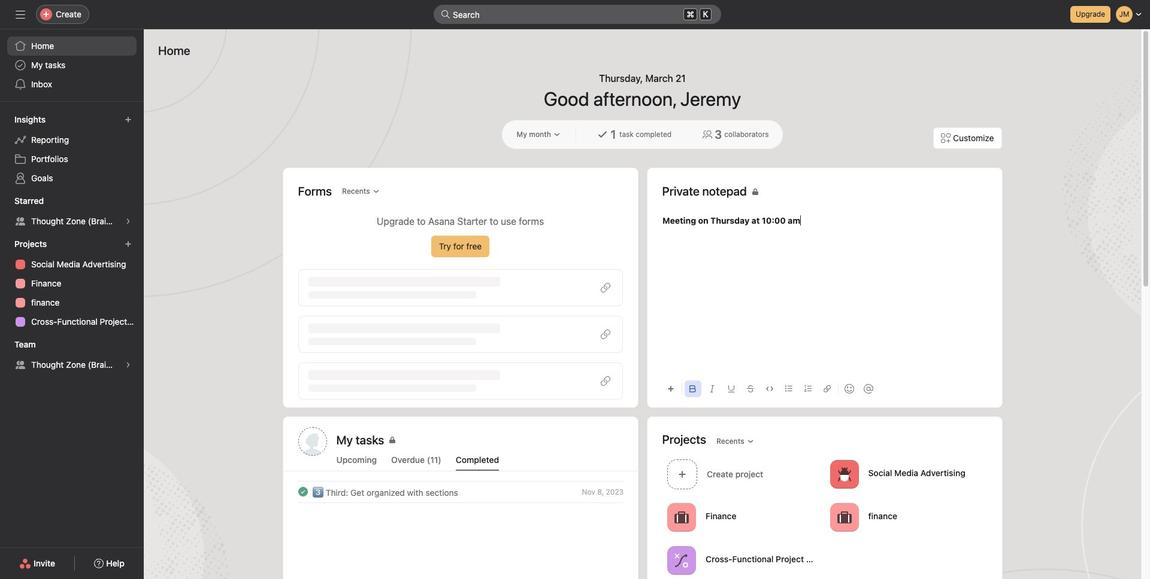Task type: locate. For each thing, give the bounding box(es) containing it.
briefcase image up line_and_symbols image at the right bottom of page
[[674, 511, 689, 525]]

None field
[[434, 5, 721, 24]]

at mention image
[[864, 385, 873, 394]]

1 see details, thought zone (brainstorm space) image from the top
[[125, 218, 132, 225]]

see details, thought zone (brainstorm space) image inside starred element
[[125, 218, 132, 225]]

1 horizontal spatial list item
[[662, 456, 825, 493]]

hide sidebar image
[[16, 10, 25, 19]]

toolbar
[[662, 376, 987, 403]]

1 briefcase image from the left
[[674, 511, 689, 525]]

teams element
[[0, 334, 144, 377]]

1 horizontal spatial briefcase image
[[837, 511, 851, 525]]

1 vertical spatial see details, thought zone (brainstorm space) image
[[125, 362, 132, 369]]

add profile photo image
[[298, 428, 327, 456]]

emoji image
[[844, 385, 854, 394]]

numbered list image
[[804, 386, 811, 393]]

italics image
[[708, 386, 716, 393]]

insert an object image
[[667, 386, 674, 393]]

new project or portfolio image
[[125, 241, 132, 248]]

2 briefcase image from the left
[[837, 511, 851, 525]]

0 vertical spatial see details, thought zone (brainstorm space) image
[[125, 218, 132, 225]]

new insights image
[[125, 116, 132, 123]]

list item
[[662, 456, 825, 493], [284, 482, 638, 503]]

0 horizontal spatial briefcase image
[[674, 511, 689, 525]]

line_and_symbols image
[[674, 554, 689, 568]]

2 see details, thought zone (brainstorm space) image from the top
[[125, 362, 132, 369]]

see details, thought zone (brainstorm space) image inside teams element
[[125, 362, 132, 369]]

projects element
[[0, 234, 144, 334]]

completed image
[[296, 485, 310, 500]]

insights element
[[0, 109, 144, 191]]

briefcase image down bug icon on the bottom right of page
[[837, 511, 851, 525]]

see details, thought zone (brainstorm space) image
[[125, 218, 132, 225], [125, 362, 132, 369]]

code image
[[766, 386, 773, 393]]

briefcase image
[[674, 511, 689, 525], [837, 511, 851, 525]]

bug image
[[837, 468, 851, 482]]



Task type: vqa. For each thing, say whether or not it's contained in the screenshot.
add field icon
no



Task type: describe. For each thing, give the bounding box(es) containing it.
Search tasks, projects, and more text field
[[434, 5, 721, 24]]

link image
[[823, 386, 831, 393]]

bold image
[[689, 386, 696, 393]]

strikethrough image
[[747, 386, 754, 393]]

Completed checkbox
[[296, 485, 310, 500]]

starred element
[[0, 191, 144, 234]]

see details, thought zone (brainstorm space) image for starred element
[[125, 218, 132, 225]]

underline image
[[728, 386, 735, 393]]

prominent image
[[441, 10, 451, 19]]

bulleted list image
[[785, 386, 792, 393]]

see details, thought zone (brainstorm space) image for teams element
[[125, 362, 132, 369]]

0 horizontal spatial list item
[[284, 482, 638, 503]]

global element
[[0, 29, 144, 101]]



